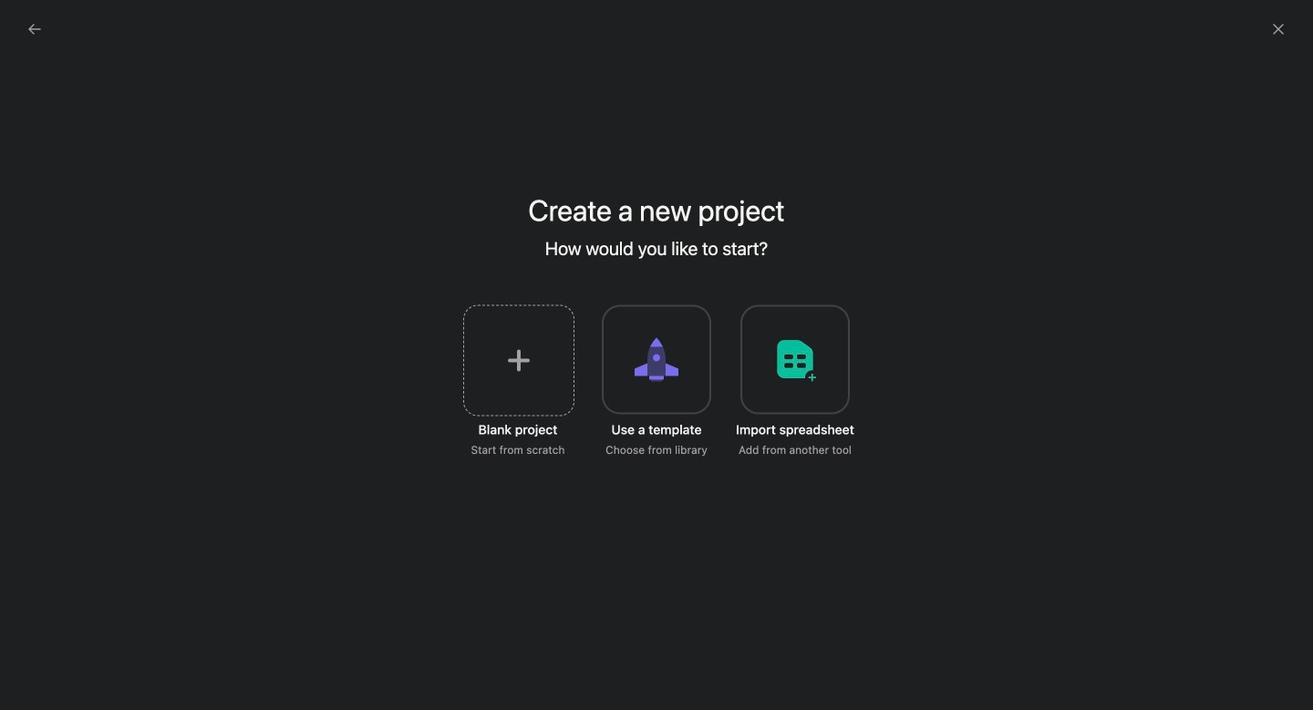 Task type: describe. For each thing, give the bounding box(es) containing it.
close image
[[1271, 22, 1286, 36]]

line_and_symbols image
[[814, 398, 836, 420]]



Task type: vqa. For each thing, say whether or not it's contained in the screenshot.
MARK COMPLETE icon
no



Task type: locate. For each thing, give the bounding box(es) containing it.
hide sidebar image
[[24, 15, 38, 29]]

list item
[[249, 383, 759, 415]]

go back image
[[27, 22, 42, 36]]



